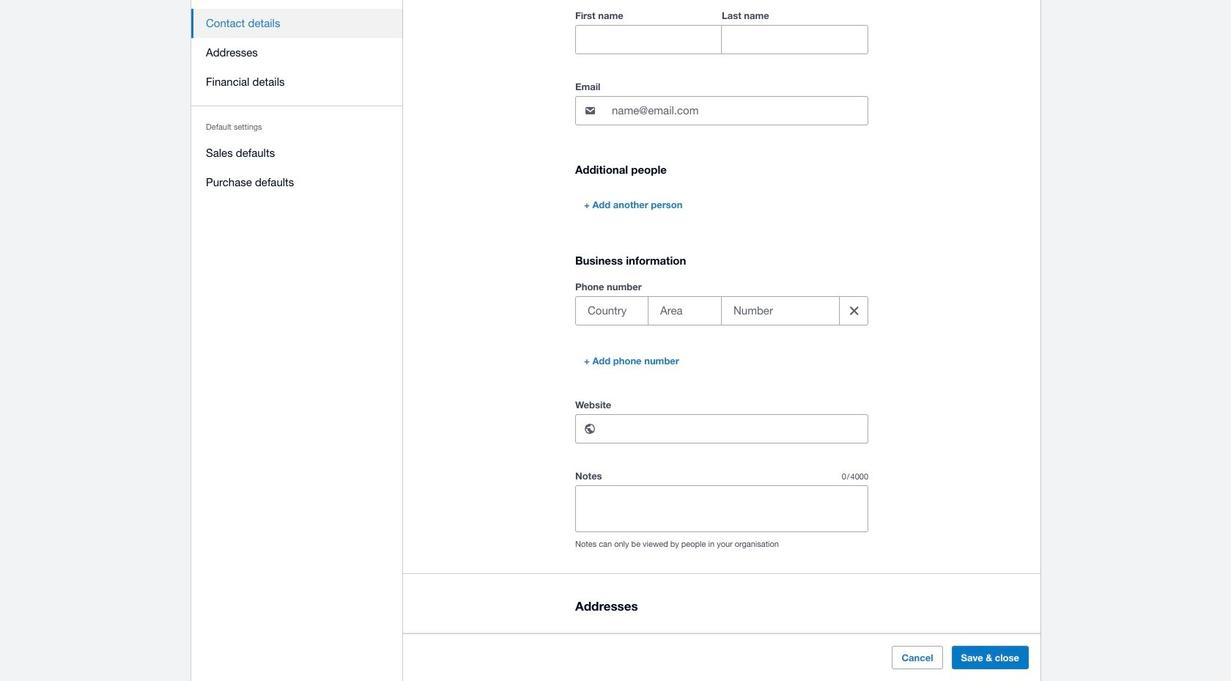 Task type: locate. For each thing, give the bounding box(es) containing it.
0 vertical spatial group
[[576, 7, 869, 54]]

Area field
[[649, 297, 721, 325]]

Country field
[[576, 297, 648, 325]]

None field
[[576, 26, 721, 54], [722, 26, 868, 54], [576, 26, 721, 54], [722, 26, 868, 54]]

2 group from the top
[[576, 296, 869, 326]]

1 vertical spatial group
[[576, 296, 869, 326]]

remove phone number image
[[840, 296, 869, 326]]

group
[[576, 7, 869, 54], [576, 296, 869, 326]]

menu
[[191, 0, 403, 206]]

None text field
[[576, 486, 868, 532]]

None text field
[[611, 415, 868, 443]]

Number field
[[722, 297, 834, 325]]

1 group from the top
[[576, 7, 869, 54]]



Task type: describe. For each thing, give the bounding box(es) containing it.
name@email.com text field
[[611, 97, 868, 125]]



Task type: vqa. For each thing, say whether or not it's contained in the screenshot.
first group from the bottom of the page
yes



